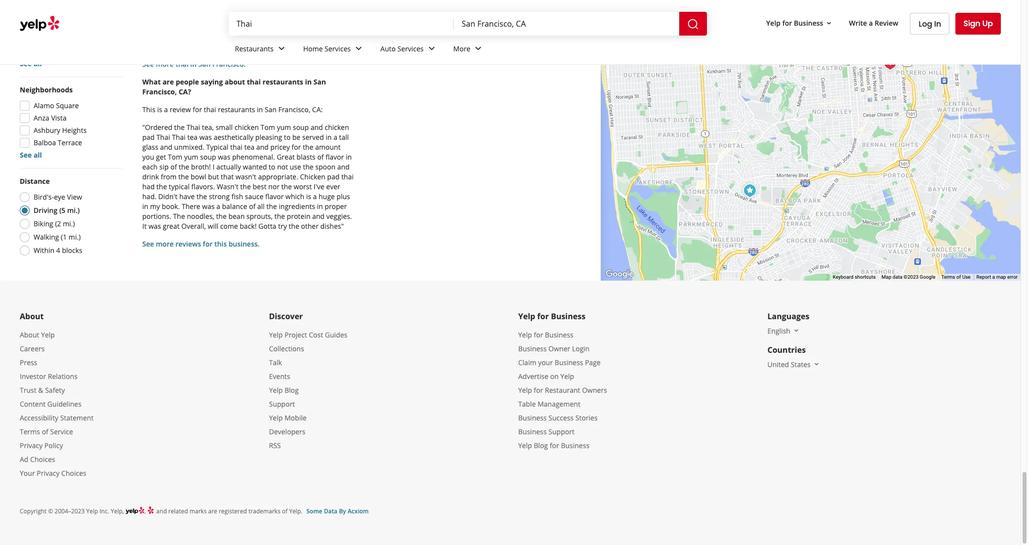 Task type: vqa. For each thing, say whether or not it's contained in the screenshot.
the Kids in the left top of the page
yes



Task type: locate. For each thing, give the bounding box(es) containing it.
google
[[920, 274, 936, 280]]

16 chevron down v2 image
[[826, 19, 834, 27], [793, 327, 801, 335]]

good down good for groups
[[34, 21, 51, 31]]

0 horizontal spatial restaurants
[[218, 105, 255, 114]]

1 services from the left
[[325, 44, 351, 53]]

was up noodles,
[[202, 201, 215, 211]]

terms left "use"
[[942, 274, 956, 280]]

rss link
[[269, 441, 281, 450]]

1 horizontal spatial choices
[[61, 468, 86, 478]]

good for groups
[[34, 9, 88, 19]]

1 horizontal spatial san
[[265, 105, 277, 114]]

0 vertical spatial restaurant
[[483, 4, 519, 13]]

had.
[[142, 192, 157, 201]]

see up distance
[[20, 150, 32, 159]]

0 horizontal spatial support
[[269, 399, 295, 408]]

restaurants down restaurants link at the top left
[[263, 77, 303, 86]]

san inside 'what are people saying about thai restaurants in san francisco, ca?'
[[314, 77, 326, 86]]

huge
[[319, 192, 335, 201]]

0 vertical spatial mi.)
[[67, 205, 80, 215]]

people
[[176, 77, 199, 86]]

1 horizontal spatial soup
[[293, 122, 309, 132]]

1 vertical spatial 16 chevron down v2 image
[[793, 327, 801, 335]]

option group
[[17, 176, 123, 258]]

tom right get
[[168, 152, 182, 161]]

sauce
[[245, 192, 264, 201]]

claim your business page link
[[518, 358, 601, 367]]

0 horizontal spatial tom
[[168, 152, 182, 161]]

1 group from the top
[[17, 0, 123, 68]]

keyboard shortcuts
[[833, 274, 876, 280]]

1 vertical spatial blog
[[534, 441, 548, 450]]

see up 'neighborhoods'
[[20, 59, 32, 68]]

2 services from the left
[[398, 44, 424, 53]]

2 vertical spatial san
[[265, 105, 277, 114]]

0 vertical spatial pad
[[142, 132, 155, 142]]

francisco, for ca?
[[142, 87, 177, 96]]

2 chicken from the left
[[325, 122, 349, 132]]

relations
[[48, 371, 78, 381]]

advertise
[[518, 371, 549, 381]]

1 see all button from the top
[[20, 59, 42, 68]]

all up 'neighborhoods'
[[34, 59, 42, 68]]

for up business owner login link
[[534, 330, 543, 339]]

driving
[[34, 205, 57, 215]]

1 horizontal spatial yum
[[277, 122, 291, 132]]

1 vertical spatial yelp for business
[[518, 311, 586, 322]]

review
[[875, 18, 899, 27]]

pad
[[142, 132, 155, 142], [327, 172, 340, 181]]

24 chevron down v2 image left the auto
[[353, 43, 365, 55]]

support inside yelp for business business owner login claim your business page advertise on yelp yelp for restaurant owners table management business success stories business support yelp blog for business
[[549, 427, 575, 436]]

tall
[[339, 132, 349, 142]]

0 vertical spatial tea
[[187, 132, 198, 142]]

log
[[919, 18, 933, 29]]

1 vertical spatial tea
[[244, 142, 255, 151]]

Find text field
[[236, 18, 446, 29]]

1 horizontal spatial francisco,
[[278, 105, 310, 114]]

plus
[[337, 192, 350, 201]]

error
[[1008, 274, 1018, 280]]

0 horizontal spatial tea
[[187, 132, 198, 142]]

0 horizontal spatial choices
[[30, 454, 55, 464]]

what are people saying about thai restaurants in san francisco, ca?
[[142, 77, 326, 96]]

0 horizontal spatial 24 chevron down v2 image
[[353, 43, 365, 55]]

for left mangrove kitchen image
[[783, 18, 792, 27]]

1 24 chevron down v2 image from the left
[[353, 43, 365, 55]]

24 chevron down v2 image inside more link
[[473, 43, 484, 55]]

and related marks are registered trademarks of yelp.
[[155, 507, 303, 515]]

about up about yelp link
[[20, 311, 44, 322]]

have
[[179, 192, 195, 201]]

0 horizontal spatial terms
[[20, 427, 40, 436]]

yelp up careers link
[[41, 330, 55, 339]]

1 vertical spatial san
[[314, 77, 326, 86]]

spoon
[[315, 162, 336, 171]]

Near text field
[[462, 18, 671, 29]]

24 chevron down v2 image inside the home services link
[[353, 43, 365, 55]]

1 vertical spatial see all button
[[20, 150, 42, 159]]

1 24 chevron down v2 image from the left
[[276, 43, 288, 55]]

0 horizontal spatial 16 chevron down v2 image
[[793, 327, 801, 335]]

0 horizontal spatial to
[[269, 162, 275, 171]]

of left "use"
[[957, 274, 961, 280]]

2 24 chevron down v2 image from the left
[[426, 43, 438, 55]]

francisco,
[[142, 87, 177, 96], [278, 105, 310, 114]]

0 vertical spatial all
[[34, 59, 42, 68]]

2 more from the top
[[156, 239, 174, 248]]

good up "good for kids"
[[34, 9, 51, 19]]

more link
[[446, 36, 492, 64]]

1 horizontal spatial support
[[549, 427, 575, 436]]

terms inside about yelp careers press investor relations trust & safety content guidelines accessibility statement terms of service privacy policy ad choices your privacy choices
[[20, 427, 40, 436]]

yelp for business button
[[763, 14, 837, 32]]

francisco, inside 'what are people saying about thai restaurants in san francisco, ca?'
[[142, 87, 177, 96]]

1 none field from the left
[[236, 18, 446, 29]]

marks
[[190, 507, 207, 515]]

0 vertical spatial good
[[34, 9, 51, 19]]

0 vertical spatial restaurants
[[263, 77, 303, 86]]

1 horizontal spatial restaurants
[[443, 21, 484, 31]]

flavor down nor
[[265, 192, 284, 201]]

1 horizontal spatial blog
[[534, 441, 548, 450]]

support down success
[[549, 427, 575, 436]]

yelp project cost guides collections talk events yelp blog support yelp mobile developers rss
[[269, 330, 348, 450]]

in up people
[[190, 59, 197, 68]]

blog up support link
[[285, 385, 299, 395]]

1 vertical spatial restaurants
[[218, 105, 255, 114]]

all down balboa
[[34, 150, 42, 159]]

0 vertical spatial group
[[17, 0, 123, 68]]

restaurant inside "link"
[[483, 4, 519, 13]]

0 horizontal spatial restaurants
[[235, 44, 274, 53]]

restaurants down vietnamese
[[443, 21, 484, 31]]

mangrove kitchen image
[[807, 8, 827, 28]]

0 vertical spatial san
[[198, 59, 211, 68]]

login
[[572, 344, 590, 353]]

1 horizontal spatial yelp for business
[[767, 18, 824, 27]]

good
[[34, 9, 51, 19], [34, 21, 51, 31]]

home services
[[303, 44, 351, 53]]

©2023
[[904, 274, 919, 280]]

see all down balboa
[[20, 150, 42, 159]]

1 vertical spatial terms
[[20, 427, 40, 436]]

saying
[[201, 77, 223, 86]]

restaurants up francisco.
[[235, 44, 274, 53]]

1 vertical spatial to
[[269, 162, 275, 171]]

in down home
[[305, 77, 312, 86]]

the
[[173, 211, 185, 221]]

None search field
[[229, 12, 709, 36]]

san up the pleasing
[[265, 105, 277, 114]]

mi.) right (5
[[67, 205, 80, 215]]

for up "good for kids"
[[53, 9, 62, 19]]

was down tea,
[[199, 132, 212, 142]]

1 vertical spatial group
[[17, 85, 123, 160]]

the down flavors. on the top of the page
[[197, 192, 207, 201]]

restaurants inside 'what are people saying about thai restaurants in san francisco, ca?'
[[263, 77, 303, 86]]

,
[[144, 507, 147, 515]]

was down portions.
[[149, 221, 161, 231]]

for down be
[[292, 142, 301, 151]]

1 vertical spatial tom
[[168, 152, 182, 161]]

business
[[794, 18, 824, 27], [551, 311, 586, 322], [545, 330, 574, 339], [518, 344, 547, 353], [555, 358, 583, 367], [518, 413, 547, 422], [518, 427, 547, 436], [561, 441, 590, 450]]

protein
[[287, 211, 311, 221]]

1 horizontal spatial chicken
[[325, 122, 349, 132]]

1 vertical spatial restaurants
[[235, 44, 274, 53]]

24 chevron down v2 image right more
[[473, 43, 484, 55]]

1 vertical spatial privacy
[[37, 468, 60, 478]]

1 good from the top
[[34, 9, 51, 19]]

about for about
[[20, 311, 44, 322]]

terms
[[942, 274, 956, 280], [20, 427, 40, 436]]

0 vertical spatial yum
[[277, 122, 291, 132]]

yelp left inc.
[[86, 507, 98, 515]]

and up get
[[160, 142, 172, 151]]

mi.) right (1
[[69, 232, 81, 241]]

2 none field from the left
[[462, 18, 671, 29]]

ever
[[326, 182, 340, 191]]

yum down unmixed.
[[184, 152, 198, 161]]

0 vertical spatial is
[[157, 105, 162, 114]]

24 chevron down v2 image inside auto services 'link'
[[426, 43, 438, 55]]

phenomenal.
[[232, 152, 275, 161]]

yelp burst image
[[147, 506, 155, 514]]

great
[[163, 221, 180, 231]]

0 vertical spatial francisco,
[[142, 87, 177, 96]]

services for home services
[[325, 44, 351, 53]]

1 horizontal spatial are
[[208, 507, 217, 515]]

group
[[17, 0, 123, 68], [17, 85, 123, 160]]

thai
[[427, 21, 442, 31], [187, 122, 200, 132], [156, 132, 170, 142], [172, 132, 186, 142]]

yelp left mangrove kitchen image
[[767, 18, 781, 27]]

of inside about yelp careers press investor relations trust & safety content guidelines accessibility statement terms of service privacy policy ad choices your privacy choices
[[42, 427, 48, 436]]

2 vertical spatial mi.)
[[69, 232, 81, 241]]

developers
[[269, 427, 306, 436]]

0 horizontal spatial is
[[157, 105, 162, 114]]

try
[[278, 221, 287, 231]]

yum up the pleasing
[[277, 122, 291, 132]]

wasn't
[[217, 182, 239, 191]]

write
[[849, 18, 867, 27]]

1 vertical spatial flavor
[[265, 192, 284, 201]]

1 vertical spatial is
[[306, 192, 311, 201]]

24 chevron down v2 image inside restaurants link
[[276, 43, 288, 55]]

yelp up collections link
[[269, 330, 283, 339]]

of
[[317, 152, 324, 161], [170, 162, 177, 171], [249, 201, 256, 211], [957, 274, 961, 280], [42, 427, 48, 436], [282, 507, 288, 515]]

to left not
[[269, 162, 275, 171]]

1 horizontal spatial 24 chevron down v2 image
[[473, 43, 484, 55]]

16 chevron down v2 image inside english dropdown button
[[793, 327, 801, 335]]

restaurants for for
[[218, 105, 255, 114]]

thai inside 'what are people saying about thai restaurants in san francisco, ca?'
[[247, 77, 261, 86]]

actually
[[216, 162, 241, 171]]

about up careers link
[[20, 330, 39, 339]]

sunflower authentic vietnamese restaurant
[[377, 4, 519, 13]]

countries
[[768, 344, 806, 355]]

map data ©2023 google
[[882, 274, 936, 280]]

blocks
[[62, 245, 82, 255]]

0 horizontal spatial yum
[[184, 152, 198, 161]]

0 vertical spatial see all button
[[20, 59, 42, 68]]

0 horizontal spatial services
[[325, 44, 351, 53]]

of left yelp.
[[282, 507, 288, 515]]

choices down policy
[[61, 468, 86, 478]]

2 see all button from the top
[[20, 150, 42, 159]]

typical
[[206, 142, 229, 151]]

0 horizontal spatial are
[[163, 77, 174, 86]]

1 vertical spatial support
[[549, 427, 575, 436]]

yum
[[277, 122, 291, 132], [184, 152, 198, 161]]

more up the what
[[156, 59, 174, 68]]

1 horizontal spatial restaurant
[[545, 385, 581, 395]]

this
[[142, 105, 155, 114]]

thai right about
[[247, 77, 261, 86]]

pad up glass
[[142, 132, 155, 142]]

1 vertical spatial restaurant
[[545, 385, 581, 395]]

yelp down business support 'link'
[[518, 441, 532, 450]]

chicken up tall
[[325, 122, 349, 132]]

1 vertical spatial soup
[[200, 152, 216, 161]]

eye
[[54, 192, 65, 201]]

None field
[[236, 18, 446, 29], [462, 18, 671, 29]]

for up yelp for business link
[[538, 311, 549, 322]]

all up sprouts,
[[257, 201, 265, 211]]

1 vertical spatial yum
[[184, 152, 198, 161]]

sign up
[[964, 18, 993, 29]]

0 horizontal spatial 24 chevron down v2 image
[[276, 43, 288, 55]]

soup up be
[[293, 122, 309, 132]]

0 vertical spatial are
[[163, 77, 174, 86]]

services inside 'link'
[[398, 44, 424, 53]]

trademarks
[[249, 507, 281, 515]]

choices down "privacy policy" link
[[30, 454, 55, 464]]

2 horizontal spatial san
[[314, 77, 326, 86]]

good for good for kids
[[34, 21, 51, 31]]

of up "privacy policy" link
[[42, 427, 48, 436]]

2 24 chevron down v2 image from the left
[[473, 43, 484, 55]]

francisco, down the what
[[142, 87, 177, 96]]

support down yelp blog link
[[269, 399, 295, 408]]

soup up i
[[200, 152, 216, 161]]

ingredients
[[279, 201, 315, 211]]

restaurant up for
[[483, 4, 519, 13]]

services right the auto
[[398, 44, 424, 53]]

1 more from the top
[[156, 59, 174, 68]]

of right sip
[[170, 162, 177, 171]]

more
[[156, 59, 174, 68], [156, 239, 174, 248]]

about
[[20, 311, 44, 322], [20, 330, 39, 339]]

privacy up ad choices link
[[20, 441, 43, 450]]

mi.) for driving (5 mi.)
[[67, 205, 80, 215]]

which
[[286, 192, 305, 201]]

alamo
[[34, 101, 54, 110]]

16 chevron down v2 image left write
[[826, 19, 834, 27]]

0 horizontal spatial francisco,
[[142, 87, 177, 96]]

0 horizontal spatial chicken
[[235, 122, 259, 132]]

1 vertical spatial mi.)
[[63, 219, 75, 228]]

are
[[163, 77, 174, 86], [208, 507, 217, 515]]

is inside "ordered the thai tea, small chicken tom yum soup and chicken pad thai   thai tea was aesthetically pleasing to be served in a tall glass and unmixed. typical thai tea and pricey for the amount you get  tom yum soup was phenomenal. great blasts of flavor in each sip of the broth! i actually wanted to not use the spoon and drink from the bowl but that wasn't appropriate.   chicken pad thai had the typical flavors. wasn't the best nor the worst i've ever had. didn't have the strong fish sauce flavor which is a huge plus in my book. there was a balance of all the ingredients in proper portions. the noodles, the bean sprouts, the  protein and veggies. it was great  overall, will come back! gotta try the other dishes"
[[306, 192, 311, 201]]

yelp up yelp for business link
[[518, 311, 535, 322]]

is right this
[[157, 105, 162, 114]]

management
[[538, 399, 581, 408]]

is down worst
[[306, 192, 311, 201]]

0 horizontal spatial none field
[[236, 18, 446, 29]]

francisco, left ca:
[[278, 105, 310, 114]]

was up actually
[[218, 152, 230, 161]]

1 vertical spatial good
[[34, 21, 51, 31]]

0 vertical spatial choices
[[30, 454, 55, 464]]

24 chevron down v2 image
[[353, 43, 365, 55], [426, 43, 438, 55]]

1 vertical spatial see all
[[20, 150, 42, 159]]

none field 'find'
[[236, 18, 446, 29]]

0 horizontal spatial yelp for business
[[518, 311, 586, 322]]

see for 2nd see all button
[[20, 150, 32, 159]]

terrace
[[58, 138, 82, 147]]

0 vertical spatial flavor
[[326, 152, 344, 161]]

thai up unmixed.
[[172, 132, 186, 142]]

1 horizontal spatial tom
[[261, 122, 275, 132]]

1 horizontal spatial 24 chevron down v2 image
[[426, 43, 438, 55]]

24 chevron down v2 image right auto services
[[426, 43, 438, 55]]

yelp logo image
[[126, 506, 144, 515]]

flavor
[[326, 152, 344, 161], [265, 192, 284, 201]]

terms of use link
[[942, 274, 971, 280]]

privacy down ad choices link
[[37, 468, 60, 478]]

1 horizontal spatial tea
[[244, 142, 255, 151]]

0 vertical spatial blog
[[285, 385, 299, 395]]

2 good from the top
[[34, 21, 51, 31]]

16 chevron down v2 image inside yelp for business button
[[826, 19, 834, 27]]

this
[[214, 239, 227, 248]]

the down review
[[174, 122, 185, 132]]

2 group from the top
[[17, 85, 123, 160]]

1 vertical spatial francisco,
[[278, 105, 310, 114]]

business owner login link
[[518, 344, 590, 353]]

driving (5 mi.)
[[34, 205, 80, 215]]

"ordered the thai tea, small chicken tom yum soup and chicken pad thai   thai tea was aesthetically pleasing to be served in a tall glass and unmixed. typical thai tea and pricey for the amount you get  tom yum soup was phenomenal. great blasts of flavor in each sip of the broth! i actually wanted to not use the spoon and drink from the bowl but that wasn't appropriate.   chicken pad thai had the typical flavors. wasn't the best nor the worst i've ever had. didn't have the strong fish sauce flavor which is a huge plus in my book. there was a balance of all the ingredients in proper portions. the noodles, the bean sprouts, the  protein and veggies. it was great  overall, will come back! gotta try the other dishes"
[[142, 122, 354, 231]]

1 about from the top
[[20, 311, 44, 322]]

24 chevron down v2 image
[[276, 43, 288, 55], [473, 43, 484, 55]]

1 horizontal spatial services
[[398, 44, 424, 53]]

thai
[[176, 59, 189, 68], [247, 77, 261, 86], [204, 105, 216, 114], [230, 142, 243, 151], [341, 172, 354, 181]]

the down wasn't
[[240, 182, 251, 191]]

0 vertical spatial more
[[156, 59, 174, 68]]

for inside button
[[783, 18, 792, 27]]

neighborhoods
[[20, 85, 73, 94]]

map
[[882, 274, 892, 280]]

16 chevron down v2 image
[[813, 360, 821, 368]]

1 horizontal spatial pad
[[327, 172, 340, 181]]

be
[[292, 132, 301, 142]]

1 horizontal spatial to
[[284, 132, 291, 142]]

success
[[549, 413, 574, 422]]

0 vertical spatial yelp for business
[[767, 18, 824, 27]]

1 horizontal spatial is
[[306, 192, 311, 201]]

0 vertical spatial 16 chevron down v2 image
[[826, 19, 834, 27]]

1 horizontal spatial restaurants
[[263, 77, 303, 86]]

24 chevron down v2 image for more
[[473, 43, 484, 55]]

fish
[[232, 192, 243, 201]]

1 horizontal spatial none field
[[462, 18, 671, 29]]

see all button
[[20, 59, 42, 68], [20, 150, 42, 159]]

authentic
[[411, 4, 442, 13]]

blog down business support 'link'
[[534, 441, 548, 450]]

walking (1 mi.)
[[34, 232, 81, 241]]

blog inside yelp for business business owner login claim your business page advertise on yelp yelp for restaurant owners table management business success stories business support yelp blog for business
[[534, 441, 548, 450]]

2 about from the top
[[20, 330, 39, 339]]

about inside about yelp careers press investor relations trust & safety content guidelines accessibility statement terms of service privacy policy ad choices your privacy choices
[[20, 330, 39, 339]]

see all button up 'neighborhoods'
[[20, 59, 42, 68]]

drink
[[142, 172, 159, 181]]

1 vertical spatial more
[[156, 239, 174, 248]]

1 horizontal spatial terms
[[942, 274, 956, 280]]



Task type: describe. For each thing, give the bounding box(es) containing it.
best
[[253, 182, 267, 191]]

for inside "ordered the thai tea, small chicken tom yum soup and chicken pad thai   thai tea was aesthetically pleasing to be served in a tall glass and unmixed. typical thai tea and pricey for the amount you get  tom yum soup was phenomenal. great blasts of flavor in each sip of the broth! i actually wanted to not use the spoon and drink from the bowl but that wasn't appropriate.   chicken pad thai had the typical flavors. wasn't the best nor the worst i've ever had. didn't have the strong fish sauce flavor which is a huge plus in my book. there was a balance of all the ingredients in proper portions. the noodles, the bean sprouts, the  protein and veggies. it was great  overall, will come back! gotta try the other dishes"
[[292, 142, 301, 151]]

yelp for business business owner login claim your business page advertise on yelp yelp for restaurant owners table management business success stories business support yelp blog for business
[[518, 330, 607, 450]]

san for ca?
[[314, 77, 326, 86]]

tea,
[[202, 122, 214, 132]]

sign up link
[[956, 13, 1001, 35]]

and right yelp burst icon
[[156, 507, 167, 515]]

a right write
[[869, 18, 873, 27]]

1 vertical spatial are
[[208, 507, 217, 515]]

24 chevron down v2 image for auto services
[[426, 43, 438, 55]]

the down the blasts
[[303, 162, 314, 171]]

typical
[[169, 182, 190, 191]]

mobile
[[285, 413, 307, 422]]

restaurants link
[[227, 36, 295, 64]]

guidelines
[[47, 399, 81, 408]]

option group containing distance
[[17, 176, 123, 258]]

in up amount on the left top
[[326, 132, 332, 142]]

reviews
[[176, 239, 201, 248]]

for left this
[[203, 239, 213, 248]]

1 chicken from the left
[[235, 122, 259, 132]]

kothai republic image
[[724, 45, 743, 65]]

thai down "ordered
[[156, 132, 170, 142]]

bean
[[229, 211, 245, 221]]

events link
[[269, 371, 290, 381]]

thai left tea,
[[187, 122, 200, 132]]

gotta
[[259, 221, 276, 231]]

copyright © 2004–2023 yelp inc. yelp,
[[20, 507, 124, 515]]

group containing neighborhoods
[[17, 85, 123, 160]]

the left broth!
[[179, 162, 189, 171]]

0 vertical spatial privacy
[[20, 441, 43, 450]]

data
[[893, 274, 903, 280]]

within 4 blocks
[[34, 245, 82, 255]]

services for auto services
[[398, 44, 424, 53]]

see for the see more reviews for this business. link
[[142, 239, 154, 248]]

1 horizontal spatial flavor
[[326, 152, 344, 161]]

a down i've
[[313, 192, 317, 201]]

24 chevron down v2 image for home services
[[353, 43, 365, 55]]

1 vertical spatial pad
[[327, 172, 340, 181]]

business inside button
[[794, 18, 824, 27]]

inc.
[[100, 507, 109, 515]]

the up come
[[216, 211, 227, 221]]

languages
[[768, 311, 810, 322]]

anza
[[34, 113, 49, 122]]

thai up people
[[176, 59, 189, 68]]

more for thai
[[156, 59, 174, 68]]

thai down aesthetically on the top left of page
[[230, 142, 243, 151]]

privacy policy link
[[20, 441, 63, 450]]

use
[[290, 162, 301, 171]]

search image
[[687, 18, 699, 30]]

heights
[[62, 125, 87, 135]]

ca?
[[179, 87, 191, 96]]

my
[[150, 201, 160, 211]]

for down business support 'link'
[[550, 441, 559, 450]]

(1
[[61, 232, 67, 241]]

yelp project cost guides link
[[269, 330, 348, 339]]

"ordered
[[142, 122, 172, 132]]

write a review
[[849, 18, 899, 27]]

1 vertical spatial all
[[34, 150, 42, 159]]

0 vertical spatial to
[[284, 132, 291, 142]]

wanted
[[243, 162, 267, 171]]

0 vertical spatial tom
[[261, 122, 275, 132]]

see for the "see more thai in san francisco." link
[[142, 59, 154, 68]]

map region
[[579, 0, 1029, 349]]

for down good for groups
[[53, 21, 62, 31]]

the up didn't
[[156, 182, 167, 191]]

yelp for business link
[[518, 330, 574, 339]]

0 horizontal spatial soup
[[200, 152, 216, 161]]

francisco, for ca:
[[278, 105, 310, 114]]

google image
[[603, 268, 636, 280]]

support link
[[269, 399, 295, 408]]

good for good for groups
[[34, 9, 51, 19]]

walking
[[34, 232, 59, 241]]

rss
[[269, 441, 281, 450]]

1 see all from the top
[[20, 59, 42, 68]]

view
[[67, 192, 82, 201]]

home services link
[[295, 36, 373, 64]]

for down "advertise" on the bottom of the page
[[534, 385, 543, 395]]

none field near
[[462, 18, 671, 29]]

and down the pleasing
[[256, 142, 269, 151]]

yelp up 'claim'
[[518, 330, 532, 339]]

yelp down support link
[[269, 413, 283, 422]]

copyright
[[20, 507, 47, 515]]

yelp inside about yelp careers press investor relations trust & safety content guidelines accessibility statement terms of service privacy policy ad choices your privacy choices
[[41, 330, 55, 339]]

worst
[[294, 182, 312, 191]]

unmixed.
[[174, 142, 205, 151]]

map
[[997, 274, 1007, 280]]

of up spoon
[[317, 152, 324, 161]]

2 see all from the top
[[20, 150, 42, 159]]

home
[[303, 44, 323, 53]]

appropriate.
[[258, 172, 298, 181]]

farmhouse kitchen thai cuisine image
[[881, 53, 901, 73]]

a left review
[[164, 105, 168, 114]]

for right review
[[193, 105, 202, 114]]

support inside yelp project cost guides collections talk events yelp blog support yelp mobile developers rss
[[269, 399, 295, 408]]

report a map error
[[977, 274, 1018, 280]]

trust & safety link
[[20, 385, 65, 395]]

yelp down the events link
[[269, 385, 283, 395]]

are inside 'what are people saying about thai restaurants in san francisco, ca?'
[[163, 77, 174, 86]]

pricey
[[271, 142, 290, 151]]

you
[[142, 152, 154, 161]]

restaurant inside yelp for business business owner login claim your business page advertise on yelp yelp for restaurant owners table management business success stories business support yelp blog for business
[[545, 385, 581, 395]]

the up sprouts,
[[267, 201, 277, 211]]

thai down authentic
[[427, 21, 442, 31]]

of down sauce
[[249, 201, 256, 211]]

small
[[216, 122, 233, 132]]

see for first see all button from the top
[[20, 59, 32, 68]]

yelp up the 'table'
[[518, 385, 532, 395]]

mi.) for biking (2 mi.)
[[63, 219, 75, 228]]

investor
[[20, 371, 46, 381]]

yelp,
[[111, 507, 124, 515]]

distance
[[20, 176, 50, 186]]

in down tall
[[346, 152, 352, 161]]

safety
[[45, 385, 65, 395]]

log in
[[919, 18, 942, 29]]

keyboard shortcuts button
[[833, 274, 876, 281]]

service
[[50, 427, 73, 436]]

owner
[[549, 344, 570, 353]]

will
[[208, 221, 218, 231]]

ca:
[[312, 105, 323, 114]]

business support link
[[518, 427, 575, 436]]

yelp for restaurant owners link
[[518, 385, 607, 395]]

more for reviews
[[156, 239, 174, 248]]

0 horizontal spatial flavor
[[265, 192, 284, 201]]

united states
[[768, 360, 811, 369]]

in left my
[[142, 201, 148, 211]]

in down huge
[[317, 201, 323, 211]]

0 horizontal spatial pad
[[142, 132, 155, 142]]

more
[[453, 44, 471, 53]]

the up try
[[275, 211, 285, 221]]

24 chevron down v2 image for restaurants
[[276, 43, 288, 55]]

sip
[[159, 162, 169, 171]]

but
[[208, 172, 219, 181]]

this is a review for thai restaurants in san francisco, ca:
[[142, 105, 323, 114]]

a left map
[[993, 274, 995, 280]]

claim
[[518, 358, 537, 367]]

the right nor
[[281, 182, 292, 191]]

16 chevron down v2 image for yelp for business
[[826, 19, 834, 27]]

auto services link
[[373, 36, 446, 64]]

16 chevron down v2 image for english
[[793, 327, 801, 335]]

0 horizontal spatial san
[[198, 59, 211, 68]]

write a review link
[[845, 14, 903, 32]]

business categories element
[[227, 36, 1001, 64]]

mi.) for walking (1 mi.)
[[69, 232, 81, 241]]

some
[[307, 507, 323, 515]]

and right spoon
[[337, 162, 350, 171]]

restaurants inside business categories element
[[235, 44, 274, 53]]

the up the blasts
[[303, 142, 314, 151]]

©
[[48, 507, 53, 515]]

english button
[[768, 326, 801, 335]]

a left tall
[[334, 132, 337, 142]]

the up typical at the left top of page
[[178, 172, 189, 181]]

yelp for business inside button
[[767, 18, 824, 27]]

ad
[[20, 454, 28, 464]]

your
[[538, 358, 553, 367]]

sprouts,
[[247, 211, 273, 221]]

didn't
[[158, 192, 178, 201]]

accessibility
[[20, 413, 58, 422]]

collections link
[[269, 344, 304, 353]]

content guidelines link
[[20, 399, 81, 408]]

restaurants for about
[[263, 77, 303, 86]]

sunflower authentic vietnamese restaurant link
[[377, 4, 581, 14]]

united
[[768, 360, 789, 369]]

in inside 'what are people saying about thai restaurants in san francisco, ca?'
[[305, 77, 312, 86]]

4
[[56, 245, 60, 255]]

blog inside yelp project cost guides collections talk events yelp blog support yelp mobile developers rss
[[285, 385, 299, 395]]

0 vertical spatial restaurants
[[443, 21, 484, 31]]

report a map error link
[[977, 274, 1018, 280]]

san for ca:
[[265, 105, 277, 114]]

the down protein in the top of the page
[[289, 221, 299, 231]]

and up other
[[312, 211, 325, 221]]

collections
[[269, 344, 304, 353]]

0 vertical spatial terms
[[942, 274, 956, 280]]

thai up plus at left top
[[341, 172, 354, 181]]

advertise on yelp link
[[518, 371, 574, 381]]

champa garden image
[[740, 181, 760, 200]]

all inside "ordered the thai tea, small chicken tom yum soup and chicken pad thai   thai tea was aesthetically pleasing to be served in a tall glass and unmixed. typical thai tea and pricey for the amount you get  tom yum soup was phenomenal. great blasts of flavor in each sip of the broth! i actually wanted to not use the spoon and drink from the bowl but that wasn't appropriate.   chicken pad thai had the typical flavors. wasn't the best nor the worst i've ever had. didn't have the strong fish sauce flavor which is a huge plus in my book. there was a balance of all the ingredients in proper portions. the noodles, the bean sprouts, the  protein and veggies. it was great  overall, will come back! gotta try the other dishes"
[[257, 201, 265, 211]]

about for about yelp careers press investor relations trust & safety content guidelines accessibility statement terms of service privacy policy ad choices your privacy choices
[[20, 330, 39, 339]]

1 vertical spatial choices
[[61, 468, 86, 478]]

yelp inside button
[[767, 18, 781, 27]]

anza vista
[[34, 113, 67, 122]]

yelp right on
[[561, 371, 574, 381]]

united states button
[[768, 360, 821, 369]]

in up the pleasing
[[257, 105, 263, 114]]

thai up tea,
[[204, 105, 216, 114]]

group containing good for groups
[[17, 0, 123, 68]]

bird's-
[[34, 192, 54, 201]]

a down strong
[[217, 201, 220, 211]]

had
[[142, 182, 155, 191]]

and up served
[[311, 122, 323, 132]]



